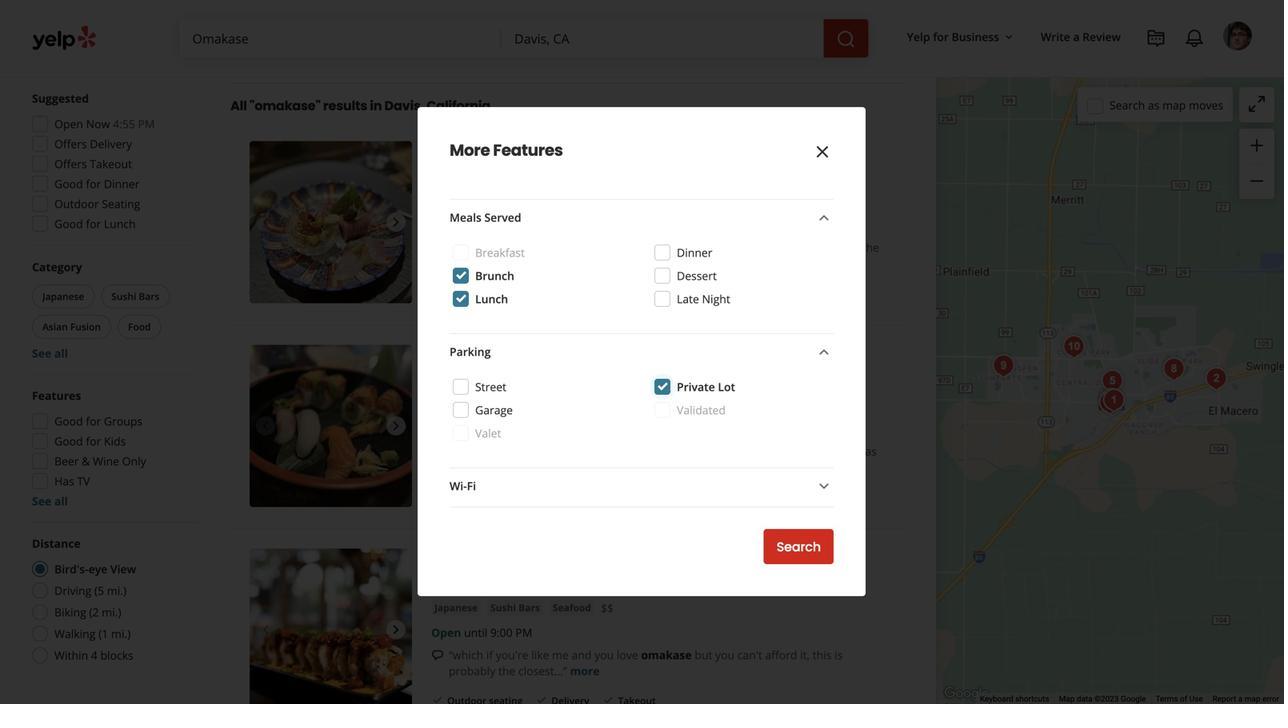 Task type: vqa. For each thing, say whether or not it's contained in the screenshot.
Find Field
no



Task type: describe. For each thing, give the bounding box(es) containing it.
"which if you're like me and you love omakase
[[449, 648, 692, 663]]

of
[[1180, 695, 1187, 705]]

1 vertical spatial sushi bars link
[[487, 396, 543, 412]]

took
[[459, 240, 482, 255]]

me
[[552, 648, 569, 663]]

food
[[128, 320, 151, 334]]

next image
[[386, 621, 406, 640]]

16 speech v2 image for "which if you're like me and you love
[[431, 650, 444, 662]]

2 vertical spatial sushi bars link
[[487, 600, 543, 616]]

close image
[[813, 142, 832, 162]]

keyboard
[[980, 695, 1013, 705]]

sushi for the sushi bars button on top of meals
[[434, 193, 460, 207]]

terms of use
[[1156, 695, 1203, 705]]

more link down the flavor
[[600, 14, 630, 29]]

good for groups
[[54, 414, 142, 429]]

4
[[91, 648, 97, 664]]

more inside "i took my wife and a few friends here on a wednesday night and they all loved the omakase !" more
[[511, 256, 541, 271]]

unique
[[546, 0, 582, 13]]

24 chevron down v2 image for wi-fi
[[814, 477, 834, 496]]

seafood link
[[550, 600, 594, 616]]

google
[[1121, 695, 1146, 705]]

©2023
[[1095, 695, 1119, 705]]

spices
[[641, 0, 673, 13]]

previous image for hikari sushi & omakase
[[256, 213, 275, 232]]

& inside group
[[82, 454, 90, 469]]

japanese up 'served'
[[497, 193, 540, 207]]

expand map image
[[1247, 94, 1266, 114]]

"i
[[449, 240, 456, 255]]

bar
[[760, 549, 788, 571]]

served
[[484, 210, 521, 225]]

sushi left bar
[[713, 549, 756, 571]]

other
[[708, 444, 737, 459]]

!"
[[501, 256, 508, 271]]

parking
[[450, 344, 491, 360]]

google image
[[940, 684, 993, 705]]

lunch inside group
[[104, 216, 136, 232]]

platter and my other friends got various rolls as well as one or..."
[[449, 444, 877, 475]]

outdoor inside group
[[54, 196, 99, 212]]

brings
[[510, 0, 543, 13]]

japanese button for topmost japanese link
[[493, 192, 543, 208]]

more link right 'or..."'
[[537, 460, 566, 475]]

driving (5 mi.)
[[54, 584, 127, 599]]

open for huku japanese bistro
[[431, 421, 461, 437]]

outdoor down 'francisco'
[[447, 44, 486, 58]]

kids
[[104, 434, 126, 449]]

yelp for business
[[907, 29, 999, 44]]

1 horizontal spatial $$$$
[[550, 193, 575, 208]]

for for kids
[[86, 434, 101, 449]]

now
[[86, 116, 110, 132]]

walking (1 mi.)
[[54, 627, 131, 642]]

hikari sushi & omakase
[[449, 141, 640, 163]]

pm for mikuni
[[515, 625, 532, 641]]

use
[[1189, 695, 1203, 705]]

(1
[[98, 627, 108, 642]]

pm for huku
[[515, 421, 532, 437]]

"burma
[[449, 0, 488, 13]]

and left they
[[768, 240, 788, 255]]

been
[[721, 0, 747, 13]]

japanese link for the sushi bars button on top of 9:00
[[431, 600, 481, 616]]

1 vertical spatial $$
[[601, 601, 614, 616]]

slideshow element for huku japanese bistro
[[250, 345, 412, 508]]

16 speech v2 image for "burma eat brings unique flavor and spices that has been very popular in san francisco bay area to davis."
[[431, 0, 444, 12]]

it,
[[800, 648, 810, 663]]

more link down the '"which if you're like me and you love omakase'
[[570, 664, 600, 679]]

map region
[[935, 0, 1284, 705]]

yelp
[[907, 29, 930, 44]]

mermaid sushi image
[[1096, 366, 1128, 398]]

and right wife
[[529, 240, 548, 255]]

if
[[486, 648, 493, 663]]

"i took my wife and a few friends here on a wednesday night and they all loved the omakase !" more
[[449, 240, 879, 271]]

sushi bars for the sushi bars button on top of food
[[111, 290, 159, 303]]

16 chevron down v2 image
[[1002, 31, 1015, 44]]

map for error
[[1245, 695, 1260, 705]]

1 you from the left
[[595, 648, 614, 663]]

all inside "i took my wife and a few friends here on a wednesday night and they all loved the omakase !" more
[[816, 240, 828, 255]]

until for huku
[[464, 421, 487, 437]]

1 seating from the top
[[489, 44, 523, 58]]

more link down wife
[[511, 256, 541, 271]]

omakase
[[641, 648, 692, 663]]

view
[[110, 562, 136, 577]]

wine
[[93, 454, 119, 469]]

features inside group
[[32, 388, 81, 404]]

outdoor seating for huku
[[447, 491, 523, 504]]

zoom in image
[[1247, 136, 1266, 155]]

good for lunch
[[54, 216, 136, 232]]

write a review
[[1041, 29, 1121, 44]]

delivery inside group
[[90, 136, 132, 152]]

outdoor seating for hikari
[[447, 287, 523, 300]]

area
[[522, 14, 546, 29]]

has
[[54, 474, 74, 489]]

huku japanese bistro image
[[250, 345, 412, 508]]

bird's-eye view
[[54, 562, 136, 577]]

omakase inside "i took my wife and a few friends here on a wednesday night and they all loved the omakase !" more
[[449, 256, 501, 271]]

i love sushi image
[[1058, 331, 1090, 363]]

very
[[750, 0, 772, 13]]

the inside but you can't afford it, this is probably the closest..."
[[498, 664, 515, 679]]

keyboard shortcuts
[[980, 695, 1049, 705]]

meals served
[[450, 210, 521, 225]]

valet
[[475, 426, 501, 441]]

mikuni
[[449, 549, 505, 571]]

open until 9:30 pm
[[431, 421, 532, 437]]

davis,
[[384, 97, 424, 115]]

good for good for kids
[[54, 434, 83, 449]]

offers takeout
[[54, 156, 132, 172]]

business
[[952, 29, 999, 44]]

fusion
[[70, 320, 101, 334]]

map for moves
[[1162, 97, 1186, 113]]

japanese up open until 9:00 pm
[[434, 601, 478, 615]]

huku japanese bistro
[[449, 345, 620, 367]]

see all for features
[[32, 494, 68, 509]]

biking (2 mi.)
[[54, 605, 121, 620]]

rolls
[[840, 444, 862, 459]]

open until 9:00 pm
[[431, 625, 532, 641]]

hikari sushi & omakase link
[[449, 141, 640, 163]]

dinner inside more features dialog
[[677, 245, 712, 260]]

results
[[323, 97, 367, 115]]

my for other
[[689, 444, 705, 459]]

private lot
[[677, 380, 735, 395]]

seafood button
[[550, 600, 594, 616]]

write
[[1041, 29, 1070, 44]]

good for good for lunch
[[54, 216, 83, 232]]

love
[[617, 648, 638, 663]]

2 vertical spatial as
[[472, 460, 484, 475]]

seating for sushi
[[489, 287, 523, 300]]

nami sushi image
[[1158, 354, 1190, 386]]

few
[[561, 240, 579, 255]]

2 horizontal spatial as
[[1148, 97, 1159, 113]]

and right restaurant
[[679, 549, 709, 571]]

error
[[1262, 695, 1279, 705]]

and right the me
[[572, 648, 592, 663]]

has tv
[[54, 474, 90, 489]]

sushi for the sushi bars button on top of 9:00
[[490, 601, 516, 615]]

0 vertical spatial open
[[54, 116, 83, 132]]

yuchan shokudo image
[[1095, 385, 1127, 417]]

seating for japanese
[[489, 491, 523, 504]]

asian fusion
[[42, 320, 101, 334]]

open now 4:55 pm
[[54, 116, 155, 132]]

0 horizontal spatial hikari sushi & omakase image
[[250, 141, 412, 304]]

mikuni japanese restaurant and sushi bar image
[[250, 549, 412, 705]]

group containing category
[[29, 259, 198, 362]]

opens in 5 min
[[431, 217, 514, 233]]

features inside dialog
[[493, 139, 563, 162]]

popular
[[775, 0, 816, 13]]

all
[[230, 97, 247, 115]]

1 vertical spatial hikari sushi & omakase image
[[1098, 385, 1130, 417]]

more
[[450, 139, 490, 162]]

outdoor down well
[[447, 491, 486, 504]]

beer
[[54, 454, 79, 469]]

offers for offers takeout
[[54, 156, 87, 172]]

5
[[483, 217, 490, 233]]

$$ inside button
[[90, 42, 101, 55]]

$$$$ inside $$$$ button
[[164, 42, 186, 55]]

in inside "burma eat brings unique flavor and spices that has been very popular in san francisco bay area to davis."
[[819, 0, 829, 13]]

outdoor down brunch
[[447, 287, 486, 300]]

category
[[32, 260, 82, 275]]

sushi right hikari at left
[[502, 141, 545, 163]]

you inside but you can't afford it, this is probably the closest..."
[[715, 648, 735, 663]]

report a map error
[[1213, 695, 1279, 705]]

distance
[[32, 536, 81, 552]]



Task type: locate. For each thing, give the bounding box(es) containing it.
see all button down asian
[[32, 346, 68, 361]]

16 checkmark v2 image down area
[[535, 44, 548, 57]]

for for business
[[933, 29, 949, 44]]

fi
[[467, 479, 476, 494]]

dinner
[[104, 176, 140, 192], [677, 245, 712, 260]]

2 next image from the top
[[386, 417, 406, 436]]

open down "suggested"
[[54, 116, 83, 132]]

1 vertical spatial open
[[431, 421, 461, 437]]

$$$$ right $$ button
[[164, 42, 186, 55]]

sushi bars link up 9:00
[[487, 600, 543, 616]]

a right on
[[665, 240, 671, 255]]

1 horizontal spatial map
[[1245, 695, 1260, 705]]

sushi bars for the sushi bars button on top of 9:00
[[490, 601, 540, 615]]

2 see all from the top
[[32, 494, 68, 509]]

huku japanese bistro link
[[449, 345, 620, 367]]

hikari
[[449, 141, 498, 163]]

1 horizontal spatial omakase
[[565, 141, 640, 163]]

"which
[[449, 648, 483, 663]]

mikuni japanese restaurant and sushi bar
[[449, 549, 788, 571]]

0 vertical spatial see all button
[[32, 346, 68, 361]]

0 vertical spatial map
[[1162, 97, 1186, 113]]

dinner inside group
[[104, 176, 140, 192]]

sushi bars up food
[[111, 290, 159, 303]]

1 vertical spatial search
[[777, 538, 821, 556]]

0 horizontal spatial lunch
[[104, 216, 136, 232]]

for up good for kids
[[86, 414, 101, 429]]

2 vertical spatial open
[[431, 625, 461, 641]]

japanese link for the sushi bars button on top of 9:30
[[431, 396, 481, 412]]

1 outdoor seating from the top
[[447, 44, 523, 58]]

0 vertical spatial until
[[464, 421, 487, 437]]

1 vertical spatial all
[[54, 346, 68, 361]]

search for search
[[777, 538, 821, 556]]

24 chevron down v2 image inside the parking dropdown button
[[814, 343, 834, 362]]

1 horizontal spatial my
[[689, 444, 705, 459]]

see all down asian
[[32, 346, 68, 361]]

1 see all from the top
[[32, 346, 68, 361]]

see all
[[32, 346, 68, 361], [32, 494, 68, 509]]

0 horizontal spatial delivery
[[90, 136, 132, 152]]

0 vertical spatial &
[[549, 141, 561, 163]]

japanese down 4 star rating image
[[434, 397, 478, 411]]

1 horizontal spatial friends
[[740, 444, 776, 459]]

a left few
[[551, 240, 558, 255]]

my left other
[[689, 444, 705, 459]]

good for dinner
[[54, 176, 140, 192]]

next image
[[386, 213, 406, 232], [386, 417, 406, 436]]

wife
[[504, 240, 526, 255]]

japanese link down 4 star rating image
[[431, 396, 481, 412]]

and inside platter and my other friends got various rolls as well as one or..."
[[666, 444, 686, 459]]

2 vertical spatial all
[[54, 494, 68, 509]]

lunch inside more features dialog
[[475, 292, 508, 307]]

huku
[[449, 345, 492, 367]]

0 vertical spatial see
[[32, 346, 51, 361]]

private
[[677, 380, 715, 395]]

1 vertical spatial dinner
[[677, 245, 712, 260]]

japanese down category
[[42, 290, 84, 303]]

flavor
[[585, 0, 615, 13]]

bistro
[[573, 345, 620, 367]]

dessert
[[677, 268, 717, 284]]

or..."
[[510, 460, 534, 475]]

street
[[475, 380, 506, 395]]

1 vertical spatial see
[[32, 494, 51, 509]]

good for kids
[[54, 434, 126, 449]]

2 good from the top
[[54, 216, 83, 232]]

as
[[1148, 97, 1159, 113], [865, 444, 877, 459], [472, 460, 484, 475]]

2 see all button from the top
[[32, 494, 68, 509]]

asian fusion button
[[32, 315, 111, 339]]

for for lunch
[[86, 216, 101, 232]]

moves
[[1189, 97, 1223, 113]]

until left 9:30
[[464, 421, 487, 437]]

$$ button
[[75, 36, 115, 61]]

japanese button for japanese link associated with the sushi bars button on top of 9:00
[[431, 600, 481, 616]]

1 see from the top
[[32, 346, 51, 361]]

0 horizontal spatial map
[[1162, 97, 1186, 113]]

seating down brunch
[[489, 287, 523, 300]]

outdoor seating down one
[[447, 491, 523, 504]]

probably
[[449, 664, 495, 679]]

sushi bars link
[[431, 192, 487, 208], [487, 396, 543, 412], [487, 600, 543, 616]]

validated
[[677, 403, 726, 418]]

japanese link up open until 9:00 pm
[[431, 600, 481, 616]]

group
[[27, 90, 198, 237], [1239, 129, 1274, 199], [29, 259, 198, 362], [27, 388, 198, 510]]

hikari sushi & omakase image
[[250, 141, 412, 304], [1098, 385, 1130, 417]]

0 horizontal spatial $$$$
[[164, 42, 186, 55]]

0 horizontal spatial as
[[472, 460, 484, 475]]

sushi bars button up meals
[[431, 192, 487, 208]]

0 vertical spatial search
[[1110, 97, 1145, 113]]

open for mikuni japanese restaurant and sushi bar
[[431, 625, 461, 641]]

features up "good for groups"
[[32, 388, 81, 404]]

wi-fi
[[450, 479, 476, 494]]

0 vertical spatial features
[[493, 139, 563, 162]]

japanese button for japanese link corresponding to the sushi bars button on top of 9:30
[[431, 396, 481, 412]]

japanese up seafood
[[509, 549, 581, 571]]

japanese button up 'served'
[[493, 192, 543, 208]]

you left love
[[595, 648, 614, 663]]

pm right 9:00
[[515, 625, 532, 641]]

16 speech v2 image left the "burma
[[431, 0, 444, 12]]

0 vertical spatial slideshow element
[[250, 141, 412, 304]]

a right write
[[1073, 29, 1080, 44]]

9:30
[[490, 421, 513, 437]]

brunch
[[475, 268, 514, 284]]

0 horizontal spatial dinner
[[104, 176, 140, 192]]

1 16 speech v2 image from the top
[[431, 0, 444, 12]]

slideshow element for mikuni japanese restaurant and sushi bar
[[250, 549, 412, 705]]

2 24 chevron down v2 image from the top
[[814, 477, 834, 496]]

but you can't afford it, this is probably the closest..."
[[449, 648, 843, 679]]

1 vertical spatial see all
[[32, 494, 68, 509]]

0 vertical spatial pm
[[138, 116, 155, 132]]

1 vertical spatial outdoor seating
[[447, 287, 523, 300]]

0 horizontal spatial features
[[32, 388, 81, 404]]

you're
[[496, 648, 528, 663]]

blocks
[[100, 648, 133, 664]]

for inside button
[[933, 29, 949, 44]]

0 horizontal spatial search
[[777, 538, 821, 556]]

more down wife
[[511, 256, 541, 271]]

more for more link below the flavor
[[600, 14, 630, 29]]

0 vertical spatial 16 speech v2 image
[[431, 0, 444, 12]]

16 checkmark v2 image down but you can't afford it, this is probably the closest..."
[[602, 694, 615, 705]]

1 vertical spatial omakase
[[449, 256, 501, 271]]

seating down one
[[489, 491, 523, 504]]

platter
[[629, 444, 663, 459]]

1 vertical spatial delivery
[[90, 136, 132, 152]]

and inside "burma eat brings unique flavor and spices that has been very popular in san francisco bay area to davis."
[[618, 0, 638, 13]]

option group containing distance
[[27, 536, 198, 669]]

for right yelp
[[933, 29, 949, 44]]

see all button down "has"
[[32, 494, 68, 509]]

sushi down street
[[490, 397, 516, 411]]

outdoor up "good for lunch"
[[54, 196, 99, 212]]

good for good for dinner
[[54, 176, 83, 192]]

16 checkmark v2 image down open until 9:00 pm
[[431, 694, 444, 705]]

offers
[[54, 136, 87, 152], [54, 156, 87, 172]]

2 vertical spatial slideshow element
[[250, 549, 412, 705]]

more down the flavor
[[600, 14, 630, 29]]

sushi up food
[[111, 290, 136, 303]]

suggested
[[32, 91, 89, 106]]

0 vertical spatial all
[[816, 240, 828, 255]]

1 vertical spatial in
[[370, 97, 382, 115]]

0 vertical spatial the
[[862, 240, 879, 255]]

sushi bars up meals
[[434, 193, 484, 207]]

lunch
[[104, 216, 136, 232], [475, 292, 508, 307]]

japanese button down category
[[32, 285, 95, 309]]

the inside "i took my wife and a few friends here on a wednesday night and they all loved the omakase !" more
[[862, 240, 879, 255]]

japanese
[[497, 193, 540, 207], [42, 290, 84, 303], [496, 345, 569, 367], [434, 397, 478, 411], [509, 549, 581, 571], [434, 601, 478, 615]]

japanese up street
[[496, 345, 569, 367]]

1 horizontal spatial lunch
[[475, 292, 508, 307]]

bars for the sushi bars button on top of 9:00
[[519, 601, 540, 615]]

various
[[799, 444, 837, 459]]

sushi up the opens
[[434, 193, 460, 207]]

here
[[622, 240, 646, 255]]

1 horizontal spatial &
[[549, 141, 561, 163]]

meals served button
[[450, 208, 834, 229]]

1 vertical spatial $$$$
[[550, 193, 575, 208]]

shortcuts
[[1015, 695, 1049, 705]]

16 checkmark v2 image down closest..."
[[535, 694, 548, 705]]

friends inside platter and my other friends got various rolls as well as one or..."
[[740, 444, 776, 459]]

takeout
[[90, 156, 132, 172]]

omakase down took
[[449, 256, 501, 271]]

dinner up seating
[[104, 176, 140, 192]]

0 vertical spatial $$$$
[[164, 42, 186, 55]]

2 offers from the top
[[54, 156, 87, 172]]

$$ right "seafood" link
[[601, 601, 614, 616]]

mi.) right "(1"
[[111, 627, 131, 642]]

omakase up meals served dropdown button
[[565, 141, 640, 163]]

more for more link underneath the '"which if you're like me and you love omakase'
[[570, 664, 600, 679]]

2 16 speech v2 image from the top
[[431, 650, 444, 662]]

the down you're
[[498, 664, 515, 679]]

search image
[[837, 30, 856, 49]]

food button
[[118, 315, 161, 339]]

2 vertical spatial mi.)
[[111, 627, 131, 642]]

sushi bars link up 9:30
[[487, 396, 543, 412]]

0 vertical spatial japanese link
[[493, 192, 543, 208]]

san
[[832, 0, 851, 13]]

search for search as map moves
[[1110, 97, 1145, 113]]

1 horizontal spatial $$
[[601, 601, 614, 616]]

delivery up 'takeout'
[[90, 136, 132, 152]]

notifications image
[[1185, 29, 1204, 48]]

to
[[549, 14, 559, 29]]

mi.) for driving (5 mi.)
[[107, 584, 127, 599]]

see for features
[[32, 494, 51, 509]]

biking
[[54, 605, 86, 620]]

2 until from the top
[[464, 625, 487, 641]]

3 good from the top
[[54, 414, 83, 429]]

as left moves
[[1148, 97, 1159, 113]]

asian
[[42, 320, 68, 334]]

report a map error link
[[1213, 695, 1279, 705]]

friends right few
[[582, 240, 619, 255]]

1 next image from the top
[[386, 213, 406, 232]]

16 checkmark v2 image
[[535, 44, 548, 57], [431, 694, 444, 705], [535, 694, 548, 705], [602, 694, 615, 705]]

and
[[618, 0, 638, 13], [529, 240, 548, 255], [768, 240, 788, 255], [666, 444, 686, 459], [679, 549, 709, 571], [572, 648, 592, 663]]

can't
[[737, 648, 762, 663]]

0 vertical spatial next image
[[386, 213, 406, 232]]

min
[[493, 217, 514, 233]]

0 horizontal spatial you
[[595, 648, 614, 663]]

3 seating from the top
[[489, 491, 523, 504]]

good down offers takeout
[[54, 176, 83, 192]]

mi.) for walking (1 mi.)
[[111, 627, 131, 642]]

features right more
[[493, 139, 563, 162]]

bars inside group
[[139, 290, 159, 303]]

good for good for groups
[[54, 414, 83, 429]]

0 horizontal spatial my
[[485, 240, 501, 255]]

for for groups
[[86, 414, 101, 429]]

bars up food
[[139, 290, 159, 303]]

sushi for the sushi bars button on top of 9:30
[[490, 397, 516, 411]]

zoom out image
[[1247, 172, 1266, 191]]

24 chevron down v2 image
[[814, 208, 834, 228]]

see
[[32, 346, 51, 361], [32, 494, 51, 509]]

all for features
[[54, 494, 68, 509]]

projects image
[[1146, 29, 1166, 48]]

outdoor seating down 'francisco'
[[447, 44, 523, 58]]

0 vertical spatial hikari sushi & omakase image
[[250, 141, 412, 304]]

one
[[487, 460, 507, 475]]

see all button for category
[[32, 346, 68, 361]]

$$$$ button
[[155, 36, 195, 61]]

0 horizontal spatial the
[[498, 664, 515, 679]]

myu myu image
[[1095, 382, 1127, 414]]

$$
[[90, 42, 101, 55], [601, 601, 614, 616]]

1 see all button from the top
[[32, 346, 68, 361]]

a right the report
[[1238, 695, 1243, 705]]

all right they
[[816, 240, 828, 255]]

1 vertical spatial offers
[[54, 156, 87, 172]]

as left one
[[472, 460, 484, 475]]

walking
[[54, 627, 96, 642]]

bars left seafood
[[519, 601, 540, 615]]

sushi bars button up food
[[101, 285, 170, 309]]

0 vertical spatial omakase
[[565, 141, 640, 163]]

next image for huku japanese bistro
[[386, 417, 406, 436]]

sushi bars up 9:00
[[490, 601, 540, 615]]

wi-
[[450, 479, 467, 494]]

0 vertical spatial outdoor seating
[[447, 44, 523, 58]]

24 chevron down v2 image for parking
[[814, 343, 834, 362]]

pm right 9:30
[[515, 421, 532, 437]]

2 you from the left
[[715, 648, 735, 663]]

sushi bars button up 9:30
[[487, 396, 543, 412]]

&
[[549, 141, 561, 163], [82, 454, 90, 469]]

seafood
[[553, 601, 591, 615]]

1 vertical spatial see all button
[[32, 494, 68, 509]]

sushi bars for the sushi bars button on top of meals
[[434, 193, 484, 207]]

previous image for huku japanese bistro
[[256, 417, 275, 436]]

the right loved
[[862, 240, 879, 255]]

4 star rating image
[[431, 372, 518, 388]]

bars for the sushi bars button on top of food
[[139, 290, 159, 303]]

sushi bars inside group
[[111, 290, 159, 303]]

1 vertical spatial lunch
[[475, 292, 508, 307]]

my left wife
[[485, 240, 501, 255]]

japanese button up open until 9:00 pm
[[431, 600, 481, 616]]

sushi bars button up 9:00
[[487, 600, 543, 616]]

pm right '4:55'
[[138, 116, 155, 132]]

1 horizontal spatial search
[[1110, 97, 1145, 113]]

mikuni japanese restaurant and sushi bar link
[[449, 549, 788, 571]]

japanese inside group
[[42, 290, 84, 303]]

has
[[700, 0, 718, 13]]

huku japanese bistro image
[[1200, 363, 1232, 395]]

within 4 blocks
[[54, 648, 133, 664]]

all "omakase" results in davis, california
[[230, 97, 490, 115]]

1 horizontal spatial hikari sushi & omakase image
[[1098, 385, 1130, 417]]

1 vertical spatial friends
[[740, 444, 776, 459]]

wednesday
[[674, 240, 735, 255]]

my inside platter and my other friends got various rolls as well as one or..."
[[689, 444, 705, 459]]

slideshow element for hikari sushi & omakase
[[250, 141, 412, 304]]

map data ©2023 google
[[1059, 695, 1146, 705]]

offers up offers takeout
[[54, 136, 87, 152]]

seating down bay
[[489, 44, 523, 58]]

eye
[[89, 562, 107, 577]]

pm
[[138, 116, 155, 132], [515, 421, 532, 437], [515, 625, 532, 641]]

1 vertical spatial mi.)
[[102, 605, 121, 620]]

0 vertical spatial dinner
[[104, 176, 140, 192]]

more features
[[450, 139, 563, 162]]

good up good for kids
[[54, 414, 83, 429]]

2 vertical spatial in
[[470, 217, 480, 233]]

0 horizontal spatial friends
[[582, 240, 619, 255]]

3 previous image from the top
[[256, 621, 275, 640]]

1 good from the top
[[54, 176, 83, 192]]

0 vertical spatial 24 chevron down v2 image
[[814, 343, 834, 362]]

1 horizontal spatial delivery
[[551, 44, 589, 58]]

a inside write a review link
[[1073, 29, 1080, 44]]

sushi bars link up meals
[[431, 192, 487, 208]]

for for dinner
[[86, 176, 101, 192]]

2 vertical spatial previous image
[[256, 621, 275, 640]]

1 horizontal spatial features
[[493, 139, 563, 162]]

2 vertical spatial seating
[[489, 491, 523, 504]]

for down "good for groups"
[[86, 434, 101, 449]]

that
[[676, 0, 697, 13]]

sushi for the sushi bars button on top of food
[[111, 290, 136, 303]]

2 horizontal spatial in
[[819, 0, 829, 13]]

bars right garage
[[519, 397, 540, 411]]

see all for category
[[32, 346, 68, 361]]

mikuni japanese restaurant and sushi bar image
[[1094, 387, 1126, 419]]

option group
[[27, 536, 198, 669]]

sushi bars
[[434, 193, 484, 207], [111, 290, 159, 303], [490, 397, 540, 411], [490, 601, 540, 615]]

francisco
[[449, 14, 498, 29]]

slideshow element
[[250, 141, 412, 304], [250, 345, 412, 508], [250, 549, 412, 705]]

2 seating from the top
[[489, 287, 523, 300]]

3 slideshow element from the top
[[250, 549, 412, 705]]

1 offers from the top
[[54, 136, 87, 152]]

0 horizontal spatial in
[[370, 97, 382, 115]]

group containing features
[[27, 388, 198, 510]]

next image for hikari sushi & omakase
[[386, 213, 406, 232]]

omakase
[[565, 141, 640, 163], [449, 256, 501, 271]]

map
[[1059, 695, 1075, 705]]

24 chevron down v2 image inside the wi-fi dropdown button
[[814, 477, 834, 496]]

1 horizontal spatial you
[[715, 648, 735, 663]]

got
[[779, 444, 796, 459]]

my inside "i took my wife and a few friends here on a wednesday night and they all loved the omakase !" more
[[485, 240, 501, 255]]

more down the '"which if you're like me and you love omakase'
[[570, 664, 600, 679]]

2 vertical spatial pm
[[515, 625, 532, 641]]

bars for the sushi bars button on top of meals
[[462, 193, 484, 207]]

0 vertical spatial $$
[[90, 42, 101, 55]]

sushi bars for the sushi bars button on top of 9:30
[[490, 397, 540, 411]]

0 vertical spatial my
[[485, 240, 501, 255]]

0 vertical spatial lunch
[[104, 216, 136, 232]]

2 see from the top
[[32, 494, 51, 509]]

dinner up dessert
[[677, 245, 712, 260]]

1 vertical spatial seating
[[489, 287, 523, 300]]

0 vertical spatial mi.)
[[107, 584, 127, 599]]

0 vertical spatial sushi bars link
[[431, 192, 487, 208]]

16 speech v2 image left ""which"
[[431, 650, 444, 662]]

you right the but
[[715, 648, 735, 663]]

see for category
[[32, 346, 51, 361]]

previous image
[[256, 213, 275, 232], [256, 417, 275, 436], [256, 621, 275, 640]]

16 speech v2 image
[[431, 0, 444, 12], [431, 650, 444, 662]]

1 until from the top
[[464, 421, 487, 437]]

1 horizontal spatial as
[[865, 444, 877, 459]]

search as map moves
[[1110, 97, 1223, 113]]

previous image for mikuni japanese restaurant and sushi bar
[[256, 621, 275, 640]]

late night
[[677, 292, 730, 307]]

more right 'or..."'
[[537, 460, 566, 475]]

outdoor seating down brunch
[[447, 287, 523, 300]]

0 vertical spatial delivery
[[551, 44, 589, 58]]

good up beer
[[54, 434, 83, 449]]

user actions element
[[894, 20, 1274, 118]]

0 vertical spatial previous image
[[256, 213, 275, 232]]

for down the outdoor seating in the top left of the page
[[86, 216, 101, 232]]

1 vertical spatial 16 speech v2 image
[[431, 650, 444, 662]]

0 vertical spatial see all
[[32, 346, 68, 361]]

4 good from the top
[[54, 434, 83, 449]]

see all button
[[32, 346, 68, 361], [32, 494, 68, 509]]

1 horizontal spatial dinner
[[677, 245, 712, 260]]

pm inside group
[[138, 116, 155, 132]]

davis sushi & fusion image
[[988, 350, 1020, 382]]

in
[[819, 0, 829, 13], [370, 97, 382, 115], [470, 217, 480, 233]]

my for wife
[[485, 240, 501, 255]]

0 horizontal spatial $$
[[90, 42, 101, 55]]

0 horizontal spatial &
[[82, 454, 90, 469]]

1 vertical spatial until
[[464, 625, 487, 641]]

1 24 chevron down v2 image from the top
[[814, 343, 834, 362]]

2 previous image from the top
[[256, 417, 275, 436]]

see up distance
[[32, 494, 51, 509]]

2 vertical spatial japanese link
[[431, 600, 481, 616]]

mi.) right (5
[[107, 584, 127, 599]]

24 chevron down v2 image
[[814, 343, 834, 362], [814, 477, 834, 496]]

sushi bars up 9:30
[[490, 397, 540, 411]]

1 slideshow element from the top
[[250, 141, 412, 304]]

2 outdoor seating from the top
[[447, 287, 523, 300]]

1 previous image from the top
[[256, 213, 275, 232]]

2 slideshow element from the top
[[250, 345, 412, 508]]

1 vertical spatial previous image
[[256, 417, 275, 436]]

all down asian
[[54, 346, 68, 361]]

sushi inside group
[[111, 290, 136, 303]]

1 vertical spatial as
[[865, 444, 877, 459]]

delivery down "davis.""
[[551, 44, 589, 58]]

until for mikuni
[[464, 625, 487, 641]]

friends inside "i took my wife and a few friends here on a wednesday night and they all loved the omakase !" more
[[582, 240, 619, 255]]

open up ""which"
[[431, 625, 461, 641]]

$$$$ up few
[[550, 193, 575, 208]]

None search field
[[180, 19, 872, 58]]

in left the davis,
[[370, 97, 382, 115]]

outdoor
[[447, 44, 486, 58], [54, 196, 99, 212], [447, 287, 486, 300], [447, 491, 486, 504]]

driving
[[54, 584, 91, 599]]

search
[[1110, 97, 1145, 113], [777, 538, 821, 556]]

mi.) for biking (2 mi.)
[[102, 605, 121, 620]]

1 vertical spatial features
[[32, 388, 81, 404]]

my burma image
[[1096, 389, 1128, 421]]

search inside search button
[[777, 538, 821, 556]]

zen toro japanese bistro & sushi bar image
[[1096, 384, 1128, 416]]

opens
[[431, 217, 467, 233]]

all for category
[[54, 346, 68, 361]]

group containing suggested
[[27, 90, 198, 237]]

bars for the sushi bars button on top of 9:30
[[519, 397, 540, 411]]

1 vertical spatial japanese link
[[431, 396, 481, 412]]

more for more link to the right of 'or..."'
[[537, 460, 566, 475]]

1 horizontal spatial in
[[470, 217, 480, 233]]

more features dialog
[[0, 0, 1284, 705]]

3 outdoor seating from the top
[[447, 491, 523, 504]]

$$ right $ on the top of the page
[[90, 42, 101, 55]]

data
[[1077, 695, 1093, 705]]

offers for offers delivery
[[54, 136, 87, 152]]

see all button for features
[[32, 494, 68, 509]]

0 vertical spatial in
[[819, 0, 829, 13]]

see down asian
[[32, 346, 51, 361]]



